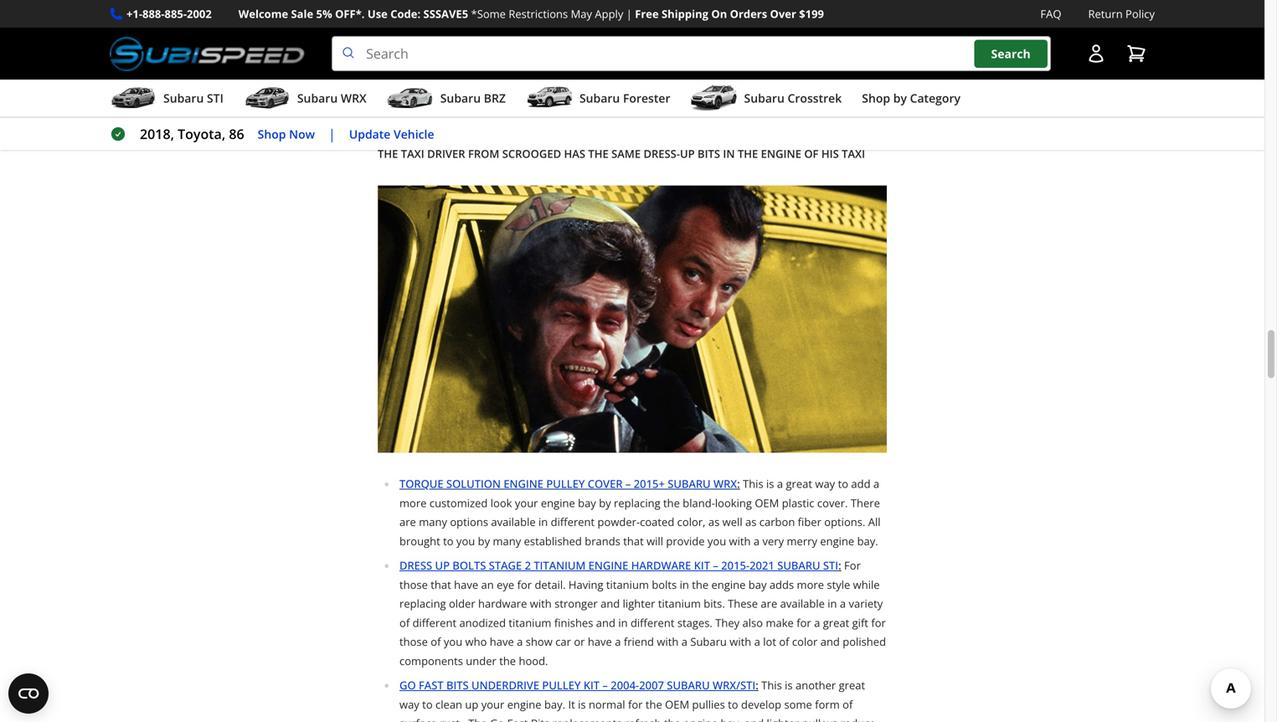Task type: vqa. For each thing, say whether or not it's contained in the screenshot.
the 'FAQ' link
yes



Task type: describe. For each thing, give the bounding box(es) containing it.
the right refresh
[[664, 716, 681, 722]]

sale
[[291, 6, 314, 21]]

to down 'options'
[[443, 534, 454, 549]]

bay. inside the this is another great way to clean up your engine bay. it is normal for the oem pullies to develop some form of surface rust.  the go fast bits replacements refresh the engine bay, and lighter pulleys redu
[[545, 697, 566, 712]]

1 vertical spatial engine
[[504, 476, 544, 491]]

2007
[[640, 678, 664, 693]]

subaru for subaru crosstrek
[[745, 90, 785, 106]]

subaru sti
[[163, 90, 224, 106]]

a left friend
[[615, 634, 621, 649]]

return
[[1089, 6, 1123, 21]]

shop for shop by category
[[862, 90, 891, 106]]

subaru for subaru sti
[[163, 90, 204, 106]]

fast
[[508, 716, 528, 722]]

0 horizontal spatial –
[[603, 678, 608, 693]]

great for a
[[786, 476, 813, 491]]

style
[[827, 577, 851, 592]]

may
[[571, 6, 592, 21]]

another
[[796, 678, 836, 693]]

2 the from the left
[[589, 146, 609, 161]]

1 vertical spatial subaru
[[778, 558, 821, 573]]

2 horizontal spatial –
[[713, 558, 719, 573]]

+1-888-885-2002 link
[[127, 5, 212, 23]]

more inside 'for those that have an eye for detail. having titanium bolts in the engine bay adds more style while replacing older hardware with stronger and lighter titanium bits. these are available in a variety of different anodized titanium finishes and in different stages. they also make for a great gift for those of you who have a show car or have a friend with a subaru with a lot of color and polished components under the hood.'
[[797, 577, 825, 592]]

in down the style
[[828, 596, 838, 611]]

rust.
[[440, 716, 463, 722]]

of
[[805, 146, 819, 161]]

shop by category button
[[862, 83, 961, 117]]

+1-888-885-2002
[[127, 6, 212, 21]]

hardware
[[478, 596, 527, 611]]

0 horizontal spatial bits
[[447, 678, 469, 693]]

vehicle
[[394, 126, 434, 142]]

shipping
[[662, 6, 709, 21]]

0 vertical spatial titanium
[[607, 577, 649, 592]]

apply
[[595, 6, 624, 21]]

1 horizontal spatial have
[[490, 634, 514, 649]]

1 vertical spatial titanium
[[658, 596, 701, 611]]

pullies
[[693, 697, 725, 712]]

888-
[[142, 6, 165, 21]]

develop
[[742, 697, 782, 712]]

bay,
[[721, 716, 742, 722]]

go
[[400, 678, 416, 693]]

welcome
[[239, 6, 288, 21]]

stronger
[[555, 596, 598, 611]]

a subaru sti thumbnail image image
[[110, 86, 157, 111]]

subaru forester
[[580, 90, 671, 106]]

2 vertical spatial by
[[478, 534, 490, 549]]

a left very
[[754, 534, 760, 549]]

a up color
[[815, 615, 821, 630]]

2018,
[[140, 125, 174, 143]]

faq
[[1041, 6, 1062, 21]]

with down detail.
[[530, 596, 552, 611]]

very
[[763, 534, 784, 549]]

subaru brz
[[441, 90, 506, 106]]

engine down 'options.'
[[821, 534, 855, 549]]

subispeed logo image
[[110, 36, 305, 71]]

faq link
[[1041, 5, 1062, 23]]

2 taxi from the left
[[842, 146, 866, 161]]

in up friend
[[619, 615, 628, 630]]

lighter inside 'for those that have an eye for detail. having titanium bolts in the engine bay adds more style while replacing older hardware with stronger and lighter titanium bits. these are available in a variety of different anodized titanium finishes and in different stages. they also make for a great gift for those of you who have a show car or have a friend with a subaru with a lot of color and polished components under the hood.'
[[623, 596, 656, 611]]

color,
[[678, 515, 706, 530]]

with down "also" at the right
[[730, 634, 752, 649]]

subaru for subaru wrx
[[297, 90, 338, 106]]

your inside the this is another great way to clean up your engine bay. it is normal for the oem pullies to develop some form of surface rust.  the go fast bits replacements refresh the engine bay, and lighter pulleys redu
[[482, 697, 505, 712]]

1 vertical spatial up
[[435, 558, 450, 573]]

engine inside 'for those that have an eye for detail. having titanium bolts in the engine bay adds more style while replacing older hardware with stronger and lighter titanium bits. these are available in a variety of different anodized titanium finishes and in different stages. they also make for a great gift for those of you who have a show car or have a friend with a subaru with a lot of color and polished components under the hood.'
[[712, 577, 746, 592]]

subaru inside 'for those that have an eye for detail. having titanium bolts in the engine bay adds more style while replacing older hardware with stronger and lighter titanium bits. these are available in a variety of different anodized titanium finishes and in different stages. they also make for a great gift for those of you who have a show car or have a friend with a subaru with a lot of color and polished components under the hood.'
[[691, 634, 727, 649]]

for inside the this is another great way to clean up your engine bay. it is normal for the oem pullies to develop some form of surface rust.  the go fast bits replacements refresh the engine bay, and lighter pulleys redu
[[628, 697, 643, 712]]

oem inside the this is another great way to clean up your engine bay. it is normal for the oem pullies to develop some form of surface rust.  the go fast bits replacements refresh the engine bay, and lighter pulleys redu
[[665, 697, 690, 712]]

engine down pullies
[[684, 716, 718, 722]]

5%
[[316, 6, 332, 21]]

a left lot on the right bottom of page
[[755, 634, 761, 649]]

gift
[[853, 615, 869, 630]]

torque solution engine pulley cover – 2015+ subaru wrx :
[[400, 476, 740, 491]]

search input field
[[332, 36, 1052, 71]]

titanium
[[534, 558, 586, 573]]

2 vertical spatial subaru
[[667, 678, 710, 693]]

2 horizontal spatial :
[[839, 558, 842, 573]]

make
[[766, 615, 794, 630]]

friend
[[624, 634, 654, 649]]

1 horizontal spatial many
[[493, 534, 521, 549]]

86
[[229, 125, 244, 143]]

1 vertical spatial by
[[599, 495, 611, 511]]

that inside this is a great way to add a more customized look your engine bay by replacing the bland-looking oem plastic cover. there are many options available in different powder-coated color, as well as carbon fiber options. all brought to you by many established brands that will provide you with a very merry engine bay.
[[624, 534, 644, 549]]

show
[[526, 634, 553, 649]]

having
[[569, 577, 604, 592]]

cover.
[[818, 495, 848, 511]]

you down well
[[708, 534, 727, 549]]

bay inside this is a great way to add a more customized look your engine bay by replacing the bland-looking oem plastic cover. there are many options available in different powder-coated color, as well as carbon fiber options. all brought to you by many established brands that will provide you with a very merry engine bay.
[[578, 495, 596, 511]]

adds
[[770, 577, 794, 592]]

on
[[712, 6, 728, 21]]

button image
[[1087, 44, 1107, 64]]

available inside this is a great way to add a more customized look your engine bay by replacing the bland-looking oem plastic cover. there are many options available in different powder-coated color, as well as carbon fiber options. all brought to you by many established brands that will provide you with a very merry engine bay.
[[491, 515, 536, 530]]

1 horizontal spatial sti
[[824, 558, 839, 573]]

and inside the this is another great way to clean up your engine bay. it is normal for the oem pullies to develop some form of surface rust.  the go fast bits replacements refresh the engine bay, and lighter pulleys redu
[[745, 716, 764, 722]]

his
[[822, 146, 839, 161]]

0 vertical spatial pulley
[[547, 476, 585, 491]]

shop now
[[258, 126, 315, 142]]

for those that have an eye for detail. having titanium bolts in the engine bay adds more style while replacing older hardware with stronger and lighter titanium bits. these are available in a variety of different anodized titanium finishes and in different stages. they also make for a great gift for those of you who have a show car or have a friend with a subaru with a lot of color and polished components under the hood.
[[400, 558, 887, 669]]

up
[[465, 697, 479, 712]]

0 vertical spatial subaru
[[668, 476, 711, 491]]

dress
[[400, 558, 433, 573]]

with right friend
[[657, 634, 679, 649]]

bits
[[531, 716, 550, 722]]

provide
[[666, 534, 705, 549]]

1 vertical spatial kit
[[584, 678, 600, 693]]

search
[[992, 46, 1031, 61]]

a subaru wrx thumbnail image image
[[244, 86, 291, 111]]

in right the bolts
[[680, 577, 689, 592]]

the taxi driver from scrooged has the same dress-up bits in the engine of his taxi
[[378, 146, 866, 161]]

2 vertical spatial :
[[756, 678, 759, 693]]

2
[[525, 558, 531, 573]]

oem inside this is a great way to add a more customized look your engine bay by replacing the bland-looking oem plastic cover. there are many options available in different powder-coated color, as well as carbon fiber options. all brought to you by many established brands that will provide you with a very merry engine bay.
[[755, 495, 780, 511]]

eye
[[497, 577, 515, 592]]

subaru for subaru forester
[[580, 90, 620, 106]]

subaru forester button
[[526, 83, 671, 117]]

these
[[728, 596, 758, 611]]

885-
[[165, 6, 187, 21]]

to left the add
[[838, 476, 849, 491]]

go
[[490, 716, 505, 722]]

code:
[[391, 6, 421, 21]]

they
[[716, 615, 740, 630]]

0 horizontal spatial different
[[413, 615, 457, 630]]

torque solution engine pulley cover – 2015+ subaru wrx link
[[400, 476, 737, 491]]

same
[[612, 146, 641, 161]]

lot
[[764, 634, 777, 649]]

variety
[[849, 596, 883, 611]]

more inside this is a great way to add a more customized look your engine bay by replacing the bland-looking oem plastic cover. there are many options available in different powder-coated color, as well as carbon fiber options. all brought to you by many established brands that will provide you with a very merry engine bay.
[[400, 495, 427, 511]]

0 vertical spatial bits
[[698, 146, 721, 161]]

subaru for subaru brz
[[441, 90, 481, 106]]

a subaru brz thumbnail image image
[[387, 86, 434, 111]]

your inside this is a great way to add a more customized look your engine bay by replacing the bland-looking oem plastic cover. there are many options available in different powder-coated color, as well as carbon fiber options. all brought to you by many established brands that will provide you with a very merry engine bay.
[[515, 495, 538, 511]]

wrx inside dropdown button
[[341, 90, 367, 106]]

the up bits.
[[692, 577, 709, 592]]

a subaru crosstrek thumbnail image image
[[691, 86, 738, 111]]

a down "stages."
[[682, 634, 688, 649]]

and right color
[[821, 634, 840, 649]]

bland-
[[683, 495, 715, 511]]

subaru crosstrek button
[[691, 83, 842, 117]]

the up underdrive
[[500, 653, 516, 669]]

from
[[468, 146, 500, 161]]

this is another great way to clean up your engine bay. it is normal for the oem pullies to develop some form of surface rust.  the go fast bits replacements refresh the engine bay, and lighter pulleys redu
[[400, 678, 876, 722]]

stage
[[489, 558, 522, 573]]

finishes
[[555, 615, 594, 630]]

hardware
[[632, 558, 692, 573]]

you down 'options'
[[457, 534, 475, 549]]

while
[[854, 577, 880, 592]]

and right finishes
[[596, 615, 616, 630]]

1 vertical spatial pulley
[[543, 678, 581, 693]]

cover
[[588, 476, 623, 491]]

toyota,
[[178, 125, 226, 143]]

0 vertical spatial |
[[627, 6, 633, 21]]

has
[[564, 146, 586, 161]]

category
[[910, 90, 961, 106]]

subaru wrx button
[[244, 83, 367, 117]]



Task type: locate. For each thing, give the bounding box(es) containing it.
those down dress
[[400, 577, 428, 592]]

0 vertical spatial replacing
[[614, 495, 661, 511]]

replacing inside 'for those that have an eye for detail. having titanium bolts in the engine bay adds more style while replacing older hardware with stronger and lighter titanium bits. these are available in a variety of different anodized titanium finishes and in different stages. they also make for a great gift for those of you who have a show car or have a friend with a subaru with a lot of color and polished components under the hood.'
[[400, 596, 446, 611]]

1 vertical spatial oem
[[665, 697, 690, 712]]

1 horizontal spatial wrx
[[714, 476, 737, 491]]

more left the style
[[797, 577, 825, 592]]

dress up bolts stage 2 titanium engine hardware kit – 2015-2021 subaru sti :
[[400, 558, 842, 573]]

a subaru forester thumbnail image image
[[526, 86, 573, 111]]

different down older
[[413, 615, 457, 630]]

forester
[[623, 90, 671, 106]]

way for clean
[[400, 697, 420, 712]]

available inside 'for those that have an eye for detail. having titanium bolts in the engine bay adds more style while replacing older hardware with stronger and lighter titanium bits. these are available in a variety of different anodized titanium finishes and in different stages. they also make for a great gift for those of you who have a show car or have a friend with a subaru with a lot of color and polished components under the hood.'
[[781, 596, 825, 611]]

0 horizontal spatial many
[[419, 515, 447, 530]]

oem left pullies
[[665, 697, 690, 712]]

the up refresh
[[646, 697, 663, 712]]

shop for shop now
[[258, 126, 286, 142]]

2 horizontal spatial is
[[785, 678, 793, 693]]

for up refresh
[[628, 697, 643, 712]]

driver
[[427, 146, 466, 161]]

0 horizontal spatial titanium
[[509, 615, 552, 630]]

merry
[[787, 534, 818, 549]]

| left free
[[627, 6, 633, 21]]

way for add
[[816, 476, 836, 491]]

– left "2015+"
[[626, 476, 631, 491]]

your
[[515, 495, 538, 511], [482, 697, 505, 712]]

1 horizontal spatial oem
[[755, 495, 780, 511]]

2 vertical spatial titanium
[[509, 615, 552, 630]]

1 horizontal spatial replacing
[[614, 495, 661, 511]]

add
[[852, 476, 871, 491]]

different inside this is a great way to add a more customized look your engine bay by replacing the bland-looking oem plastic cover. there are many options available in different powder-coated color, as well as carbon fiber options. all brought to you by many established brands that will provide you with a very merry engine bay.
[[551, 515, 595, 530]]

policy
[[1126, 6, 1156, 21]]

0 vertical spatial those
[[400, 577, 428, 592]]

taxi
[[401, 146, 425, 161], [842, 146, 866, 161]]

1 horizontal spatial the
[[589, 146, 609, 161]]

great inside this is a great way to add a more customized look your engine bay by replacing the bland-looking oem plastic cover. there are many options available in different powder-coated color, as well as carbon fiber options. all brought to you by many established brands that will provide you with a very merry engine bay.
[[786, 476, 813, 491]]

engine down the torque solution engine pulley cover – 2015+ subaru wrx link
[[541, 495, 575, 511]]

are inside this is a great way to add a more customized look your engine bay by replacing the bland-looking oem plastic cover. there are many options available in different powder-coated color, as well as carbon fiber options. all brought to you by many established brands that will provide you with a very merry engine bay.
[[400, 515, 416, 530]]

bay. inside this is a great way to add a more customized look your engine bay by replacing the bland-looking oem plastic cover. there are many options available in different powder-coated color, as well as carbon fiber options. all brought to you by many established brands that will provide you with a very merry engine bay.
[[858, 534, 879, 549]]

0 horizontal spatial replacing
[[400, 596, 446, 611]]

the right in
[[738, 146, 759, 161]]

subaru down "stages."
[[691, 634, 727, 649]]

1 horizontal spatial shop
[[862, 90, 891, 106]]

in
[[539, 515, 548, 530], [680, 577, 689, 592], [828, 596, 838, 611], [619, 615, 628, 630]]

pulley left 'cover' on the bottom of page
[[547, 476, 585, 491]]

2 horizontal spatial titanium
[[658, 596, 701, 611]]

sti inside dropdown button
[[207, 90, 224, 106]]

engine left of
[[761, 146, 802, 161]]

0 vertical spatial shop
[[862, 90, 891, 106]]

2 vertical spatial great
[[839, 678, 866, 693]]

1 vertical spatial wrx
[[714, 476, 737, 491]]

kit down provide
[[694, 558, 711, 573]]

1 vertical spatial bay
[[749, 577, 767, 592]]

2 horizontal spatial the
[[738, 146, 759, 161]]

1 vertical spatial available
[[781, 596, 825, 611]]

great inside 'for those that have an eye for detail. having titanium bolts in the engine bay adds more style while replacing older hardware with stronger and lighter titanium bits. these are available in a variety of different anodized titanium finishes and in different stages. they also make for a great gift for those of you who have a show car or have a friend with a subaru with a lot of color and polished components under the hood.'
[[823, 615, 850, 630]]

– left 2015-
[[713, 558, 719, 573]]

as left well
[[709, 515, 720, 530]]

1 horizontal spatial that
[[624, 534, 644, 549]]

have down bolts
[[454, 577, 479, 592]]

many up the brought
[[419, 515, 447, 530]]

subaru up 2018, toyota, 86
[[163, 90, 204, 106]]

solution
[[447, 476, 501, 491]]

you left who at left
[[444, 634, 463, 649]]

0 vertical spatial way
[[816, 476, 836, 491]]

2 vertical spatial engine
[[589, 558, 629, 573]]

bolts
[[652, 577, 677, 592]]

different up friend
[[631, 615, 675, 630]]

that inside 'for those that have an eye for detail. having titanium bolts in the engine bay adds more style while replacing older hardware with stronger and lighter titanium bits. these are available in a variety of different anodized titanium finishes and in different stages. they also make for a great gift for those of you who have a show car or have a friend with a subaru with a lot of color and polished components under the hood.'
[[431, 577, 451, 592]]

of
[[400, 615, 410, 630], [431, 634, 441, 649], [780, 634, 790, 649], [843, 697, 853, 712]]

by left the category
[[894, 90, 907, 106]]

bay
[[578, 495, 596, 511], [749, 577, 767, 592]]

you inside 'for those that have an eye for detail. having titanium bolts in the engine bay adds more style while replacing older hardware with stronger and lighter titanium bits. these are available in a variety of different anodized titanium finishes and in different stages. they also make for a great gift for those of you who have a show car or have a friend with a subaru with a lot of color and polished components under the hood.'
[[444, 634, 463, 649]]

with inside this is a great way to add a more customized look your engine bay by replacing the bland-looking oem plastic cover. there are many options available in different powder-coated color, as well as carbon fiber options. all brought to you by many established brands that will provide you with a very merry engine bay.
[[729, 534, 751, 549]]

powder-
[[598, 515, 640, 530]]

for
[[517, 577, 532, 592], [797, 615, 812, 630], [872, 615, 886, 630], [628, 697, 643, 712]]

update vehicle
[[349, 126, 434, 142]]

bits
[[698, 146, 721, 161], [447, 678, 469, 693]]

2 horizontal spatial different
[[631, 615, 675, 630]]

way inside this is a great way to add a more customized look your engine bay by replacing the bland-looking oem plastic cover. there are many options available in different powder-coated color, as well as carbon fiber options. all brought to you by many established brands that will provide you with a very merry engine bay.
[[816, 476, 836, 491]]

bay down 2021
[[749, 577, 767, 592]]

is for another
[[785, 678, 793, 693]]

great up form
[[839, 678, 866, 693]]

0 horizontal spatial available
[[491, 515, 536, 530]]

fiber
[[798, 515, 822, 530]]

engine up fast
[[508, 697, 542, 712]]

underdrive
[[472, 678, 540, 693]]

2015+
[[634, 476, 665, 491]]

1 vertical spatial shop
[[258, 126, 286, 142]]

open widget image
[[8, 674, 49, 714]]

1 vertical spatial replacing
[[400, 596, 446, 611]]

titanium down the bolts
[[658, 596, 701, 611]]

those
[[400, 577, 428, 592], [400, 634, 428, 649]]

that up older
[[431, 577, 451, 592]]

as
[[709, 515, 720, 530], [746, 515, 757, 530]]

orders
[[730, 6, 768, 21]]

1 horizontal spatial is
[[767, 476, 775, 491]]

2 horizontal spatial have
[[588, 634, 612, 649]]

many up stage
[[493, 534, 521, 549]]

1 as from the left
[[709, 515, 720, 530]]

as right well
[[746, 515, 757, 530]]

1 vertical spatial bay.
[[545, 697, 566, 712]]

to up bay,
[[728, 697, 739, 712]]

1 vertical spatial many
[[493, 534, 521, 549]]

normal
[[589, 697, 626, 712]]

is up carbon
[[767, 476, 775, 491]]

2004-
[[611, 678, 640, 693]]

customized
[[430, 495, 488, 511]]

engine down brands
[[589, 558, 629, 573]]

way up surface
[[400, 697, 420, 712]]

free
[[635, 6, 659, 21]]

for
[[845, 558, 861, 573]]

car
[[556, 634, 571, 649]]

0 horizontal spatial by
[[478, 534, 490, 549]]

0 vertical spatial are
[[400, 515, 416, 530]]

0 vertical spatial many
[[419, 515, 447, 530]]

0 vertical spatial –
[[626, 476, 631, 491]]

replacing down dress
[[400, 596, 446, 611]]

subaru left brz
[[441, 90, 481, 106]]

1 horizontal spatial are
[[761, 596, 778, 611]]

is
[[767, 476, 775, 491], [785, 678, 793, 693], [578, 697, 586, 712]]

shop inside dropdown button
[[862, 90, 891, 106]]

carbon
[[760, 515, 795, 530]]

0 vertical spatial lighter
[[623, 596, 656, 611]]

0 vertical spatial oem
[[755, 495, 780, 511]]

search button
[[975, 40, 1048, 68]]

replacing down "2015+"
[[614, 495, 661, 511]]

shop left now on the left top of the page
[[258, 126, 286, 142]]

different up established
[[551, 515, 595, 530]]

for right eye
[[517, 577, 532, 592]]

subaru up pullies
[[667, 678, 710, 693]]

engine
[[761, 146, 802, 161], [504, 476, 544, 491], [589, 558, 629, 573]]

sti up the style
[[824, 558, 839, 573]]

for up color
[[797, 615, 812, 630]]

a down the style
[[840, 596, 846, 611]]

0 horizontal spatial bay.
[[545, 697, 566, 712]]

0 horizontal spatial have
[[454, 577, 479, 592]]

2021
[[750, 558, 775, 573]]

1 horizontal spatial bay
[[749, 577, 767, 592]]

for right gift on the right of page
[[872, 615, 886, 630]]

older
[[449, 596, 476, 611]]

1 the from the left
[[378, 146, 398, 161]]

0 horizontal spatial is
[[578, 697, 586, 712]]

1 horizontal spatial up
[[680, 146, 695, 161]]

update
[[349, 126, 391, 142]]

0 vertical spatial this
[[743, 476, 764, 491]]

shop by category
[[862, 90, 961, 106]]

sti up toyota,
[[207, 90, 224, 106]]

torque
[[400, 476, 444, 491]]

– up normal
[[603, 678, 608, 693]]

1 horizontal spatial kit
[[694, 558, 711, 573]]

plastic
[[782, 495, 815, 511]]

polished
[[843, 634, 887, 649]]

subaru wrx
[[297, 90, 367, 106]]

color
[[793, 634, 818, 649]]

and
[[601, 596, 620, 611], [596, 615, 616, 630], [821, 634, 840, 649], [745, 716, 764, 722]]

bay inside 'for those that have an eye for detail. having titanium bolts in the engine bay adds more style while replacing older hardware with stronger and lighter titanium bits. these are available in a variety of different anodized titanium finishes and in different stages. they also make for a great gift for those of you who have a show car or have a friend with a subaru with a lot of color and polished components under the hood.'
[[749, 577, 767, 592]]

this inside the this is another great way to clean up your engine bay. it is normal for the oem pullies to develop some form of surface rust.  the go fast bits replacements refresh the engine bay, and lighter pulleys redu
[[762, 678, 782, 693]]

0 horizontal spatial more
[[400, 495, 427, 511]]

0 horizontal spatial as
[[709, 515, 720, 530]]

|
[[627, 6, 633, 21], [329, 125, 336, 143]]

use
[[368, 6, 388, 21]]

dress-
[[644, 146, 680, 161]]

in inside this is a great way to add a more customized look your engine bay by replacing the bland-looking oem plastic cover. there are many options available in different powder-coated color, as well as carbon fiber options. all brought to you by many established brands that will provide you with a very merry engine bay.
[[539, 515, 548, 530]]

2 horizontal spatial engine
[[761, 146, 802, 161]]

taxi right his
[[842, 146, 866, 161]]

way up cover.
[[816, 476, 836, 491]]

this for develop
[[762, 678, 782, 693]]

1 horizontal spatial –
[[626, 476, 631, 491]]

options.
[[825, 515, 866, 530]]

engine down 2015-
[[712, 577, 746, 592]]

are inside 'for those that have an eye for detail. having titanium bolts in the engine bay adds more style while replacing older hardware with stronger and lighter titanium bits. these are available in a variety of different anodized titanium finishes and in different stages. they also make for a great gift for those of you who have a show car or have a friend with a subaru with a lot of color and polished components under the hood.'
[[761, 596, 778, 611]]

0 vertical spatial available
[[491, 515, 536, 530]]

have right who at left
[[490, 634, 514, 649]]

stages.
[[678, 615, 713, 630]]

this up looking
[[743, 476, 764, 491]]

0 vertical spatial bay
[[578, 495, 596, 511]]

more down torque
[[400, 495, 427, 511]]

who
[[466, 634, 487, 649]]

anodized
[[460, 615, 506, 630]]

looking
[[715, 495, 752, 511]]

have right the or
[[588, 634, 612, 649]]

return policy
[[1089, 6, 1156, 21]]

this inside this is a great way to add a more customized look your engine bay by replacing the bland-looking oem plastic cover. there are many options available in different powder-coated color, as well as carbon fiber options. all brought to you by many established brands that will provide you with a very merry engine bay.
[[743, 476, 764, 491]]

0 horizontal spatial that
[[431, 577, 451, 592]]

: left for
[[839, 558, 842, 573]]

look
[[491, 495, 512, 511]]

lighter inside the this is another great way to clean up your engine bay. it is normal for the oem pullies to develop some form of surface rust.  the go fast bits replacements refresh the engine bay, and lighter pulleys redu
[[767, 716, 800, 722]]

bay down torque solution engine pulley cover – 2015+ subaru wrx :
[[578, 495, 596, 511]]

1 horizontal spatial |
[[627, 6, 633, 21]]

0 horizontal spatial bay
[[578, 495, 596, 511]]

0 horizontal spatial :
[[737, 476, 740, 491]]

and down having
[[601, 596, 620, 611]]

available down 'look'
[[491, 515, 536, 530]]

0 horizontal spatial sti
[[207, 90, 224, 106]]

1 horizontal spatial bits
[[698, 146, 721, 161]]

bits up clean
[[447, 678, 469, 693]]

2 those from the top
[[400, 634, 428, 649]]

0 horizontal spatial your
[[482, 697, 505, 712]]

engine
[[541, 495, 575, 511], [821, 534, 855, 549], [712, 577, 746, 592], [508, 697, 542, 712], [684, 716, 718, 722]]

1 vertical spatial this
[[762, 678, 782, 693]]

the inside this is a great way to add a more customized look your engine bay by replacing the bland-looking oem plastic cover. there are many options available in different powder-coated color, as well as carbon fiber options. all brought to you by many established brands that will provide you with a very merry engine bay.
[[664, 495, 680, 511]]

this up the develop on the right bottom of the page
[[762, 678, 782, 693]]

a up plastic
[[778, 476, 784, 491]]

1 vertical spatial great
[[823, 615, 850, 630]]

to up surface
[[422, 697, 433, 712]]

2 vertical spatial is
[[578, 697, 586, 712]]

1 those from the top
[[400, 577, 428, 592]]

2 vertical spatial –
[[603, 678, 608, 693]]

: up looking
[[737, 476, 740, 491]]

options
[[450, 515, 489, 530]]

different
[[551, 515, 595, 530], [413, 615, 457, 630], [631, 615, 675, 630]]

0 horizontal spatial oem
[[665, 697, 690, 712]]

1 vertical spatial is
[[785, 678, 793, 693]]

1 horizontal spatial as
[[746, 515, 757, 530]]

established
[[524, 534, 582, 549]]

0 horizontal spatial are
[[400, 515, 416, 530]]

0 vertical spatial is
[[767, 476, 775, 491]]

1 vertical spatial |
[[329, 125, 336, 143]]

1 horizontal spatial more
[[797, 577, 825, 592]]

bits left in
[[698, 146, 721, 161]]

subaru inside dropdown button
[[297, 90, 338, 106]]

oem
[[755, 495, 780, 511], [665, 697, 690, 712]]

0 vertical spatial kit
[[694, 558, 711, 573]]

your right 'look'
[[515, 495, 538, 511]]

a right the add
[[874, 476, 880, 491]]

wrx up looking
[[714, 476, 737, 491]]

1 taxi from the left
[[401, 146, 425, 161]]

0 vertical spatial great
[[786, 476, 813, 491]]

0 horizontal spatial shop
[[258, 126, 286, 142]]

0 vertical spatial engine
[[761, 146, 802, 161]]

1 horizontal spatial way
[[816, 476, 836, 491]]

kit up normal
[[584, 678, 600, 693]]

lighter
[[623, 596, 656, 611], [767, 716, 800, 722]]

2018, toyota, 86
[[140, 125, 244, 143]]

subaru up bland-
[[668, 476, 711, 491]]

great inside the this is another great way to clean up your engine bay. it is normal for the oem pullies to develop some form of surface rust.  the go fast bits replacements refresh the engine bay, and lighter pulleys redu
[[839, 678, 866, 693]]

way inside the this is another great way to clean up your engine bay. it is normal for the oem pullies to develop some form of surface rust.  the go fast bits replacements refresh the engine bay, and lighter pulleys redu
[[400, 697, 420, 712]]

–
[[626, 476, 631, 491], [713, 558, 719, 573], [603, 678, 608, 693]]

titanium up 'show'
[[509, 615, 552, 630]]

that left will
[[624, 534, 644, 549]]

shop left the category
[[862, 90, 891, 106]]

subaru up now on the left top of the page
[[297, 90, 338, 106]]

some
[[785, 697, 813, 712]]

2 as from the left
[[746, 515, 757, 530]]

now
[[289, 126, 315, 142]]

1 vertical spatial bits
[[447, 678, 469, 693]]

the right has
[[589, 146, 609, 161]]

bits.
[[704, 596, 725, 611]]

:
[[737, 476, 740, 491], [839, 558, 842, 573], [756, 678, 759, 693]]

0 vertical spatial bay.
[[858, 534, 879, 549]]

a left 'show'
[[517, 634, 523, 649]]

1 vertical spatial lighter
[[767, 716, 800, 722]]

refresh
[[625, 716, 662, 722]]

great left gift on the right of page
[[823, 615, 850, 630]]

1 horizontal spatial lighter
[[767, 716, 800, 722]]

available down adds
[[781, 596, 825, 611]]

great
[[786, 476, 813, 491], [823, 615, 850, 630], [839, 678, 866, 693]]

pulley
[[547, 476, 585, 491], [543, 678, 581, 693]]

form
[[815, 697, 840, 712]]

0 vertical spatial by
[[894, 90, 907, 106]]

by inside shop by category dropdown button
[[894, 90, 907, 106]]

crosstrek
[[788, 90, 842, 106]]

of inside the this is another great way to clean up your engine bay. it is normal for the oem pullies to develop some form of surface rust.  the go fast bits replacements refresh the engine bay, and lighter pulleys redu
[[843, 697, 853, 712]]

pulley up the it
[[543, 678, 581, 693]]

all
[[869, 515, 881, 530]]

is right the it
[[578, 697, 586, 712]]

go fast bits underdrive pulley kit – 2004-2007 subaru wrx/sti :
[[400, 678, 759, 693]]

engine up 'look'
[[504, 476, 544, 491]]

will
[[647, 534, 664, 549]]

components
[[400, 653, 463, 669]]

subaru
[[163, 90, 204, 106], [297, 90, 338, 106], [441, 90, 481, 106], [580, 90, 620, 106], [745, 90, 785, 106], [691, 634, 727, 649]]

scrooged
[[503, 146, 562, 161]]

1 vertical spatial those
[[400, 634, 428, 649]]

1 horizontal spatial your
[[515, 495, 538, 511]]

is for a
[[767, 476, 775, 491]]

3 the from the left
[[738, 146, 759, 161]]

is inside this is a great way to add a more customized look your engine bay by replacing the bland-looking oem plastic cover. there are many options available in different powder-coated color, as well as carbon fiber options. all brought to you by many established brands that will provide you with a very merry engine bay.
[[767, 476, 775, 491]]

| right now on the left top of the page
[[329, 125, 336, 143]]

1 horizontal spatial different
[[551, 515, 595, 530]]

in
[[723, 146, 735, 161]]

+1-
[[127, 6, 142, 21]]

1 horizontal spatial taxi
[[842, 146, 866, 161]]

replacing inside this is a great way to add a more customized look your engine bay by replacing the bland-looking oem plastic cover. there are many options available in different powder-coated color, as well as carbon fiber options. all brought to you by many established brands that will provide you with a very merry engine bay.
[[614, 495, 661, 511]]

0 vertical spatial sti
[[207, 90, 224, 106]]

this for oem
[[743, 476, 764, 491]]

dress up bolts stage 2 titanium engine hardware kit – 2015-2021 subaru sti link
[[400, 558, 839, 573]]

0 horizontal spatial taxi
[[401, 146, 425, 161]]

wrx up update
[[341, 90, 367, 106]]

great for another
[[839, 678, 866, 693]]

1 vertical spatial your
[[482, 697, 505, 712]]

brought
[[400, 534, 441, 549]]

the down update vehicle 'button'
[[378, 146, 398, 161]]



